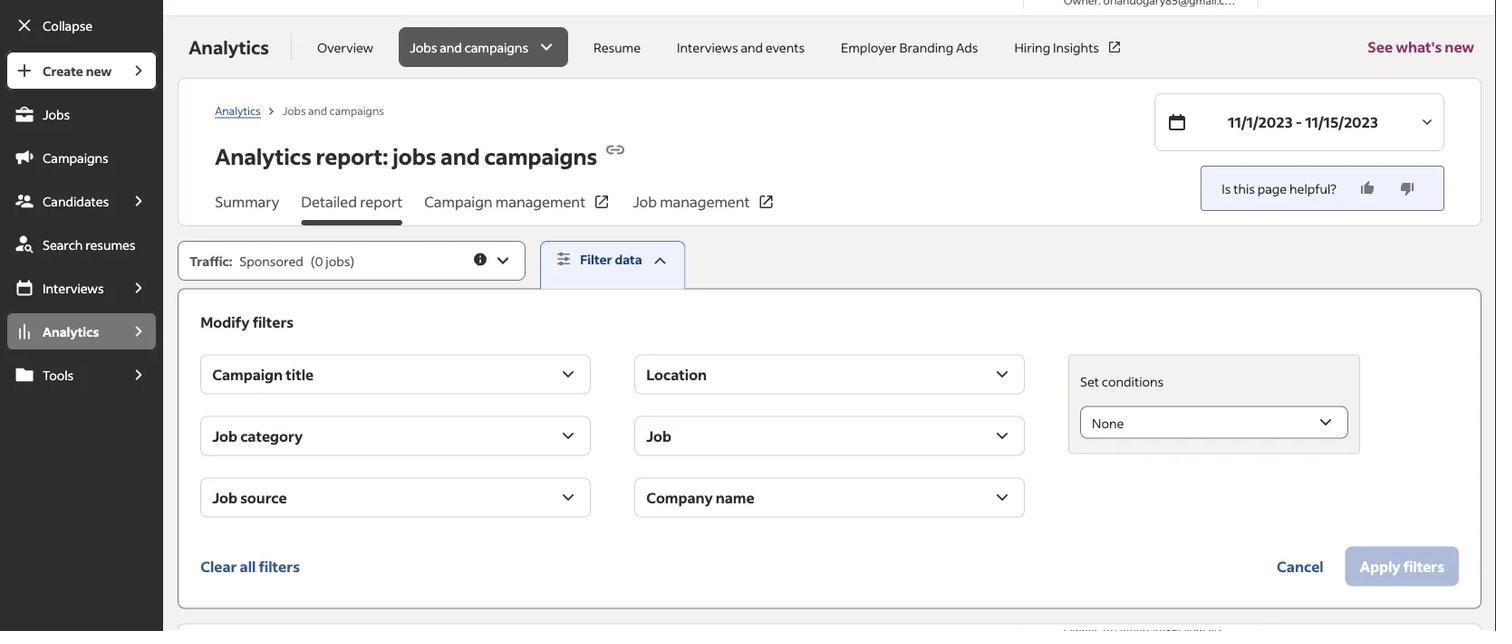 Task type: vqa. For each thing, say whether or not it's contained in the screenshot.
the Cancel
yes



Task type: describe. For each thing, give the bounding box(es) containing it.
filter data button
[[540, 241, 686, 290]]

11/1/2023 - 11/15/2023
[[1228, 113, 1378, 131]]

candidates
[[43, 193, 109, 209]]

set
[[1080, 373, 1099, 390]]

what's
[[1396, 38, 1442, 56]]

clear all filters
[[200, 557, 300, 576]]

location button
[[634, 355, 1025, 395]]

insights
[[1053, 39, 1099, 55]]

job source button
[[200, 478, 591, 518]]

interviews for interviews
[[43, 280, 104, 296]]

is this page helpful?
[[1222, 180, 1337, 197]]

interviews and events
[[677, 39, 805, 55]]

sponsored
[[240, 253, 303, 269]]

cancel
[[1277, 557, 1324, 576]]

job management
[[633, 193, 750, 211]]

job management link
[[633, 191, 775, 226]]

report:
[[316, 142, 388, 170]]

hiring
[[1014, 39, 1050, 55]]

job for job management
[[633, 193, 657, 211]]

none
[[1092, 415, 1124, 431]]

campaigns
[[43, 150, 108, 166]]

all
[[240, 557, 256, 576]]

collapse button
[[5, 5, 158, 45]]

hiring insights
[[1014, 39, 1099, 55]]

candidates link
[[5, 181, 120, 221]]

helpful?
[[1289, 180, 1337, 197]]

detailed report link
[[301, 191, 402, 226]]

source
[[240, 489, 287, 507]]

this page is not helpful image
[[1398, 179, 1416, 198]]

filters inside button
[[259, 557, 300, 576]]

ads
[[956, 39, 978, 55]]

1 horizontal spatial jobs
[[282, 103, 306, 117]]

this
[[1233, 180, 1255, 197]]

data
[[615, 251, 642, 268]]

company name button
[[634, 478, 1025, 518]]

campaign for campaign management
[[424, 193, 493, 211]]

see
[[1368, 38, 1393, 56]]

management for campaign management
[[496, 193, 586, 211]]

campaigns inside jobs and campaigns button
[[465, 39, 528, 55]]

0 vertical spatial analytics link
[[215, 103, 261, 118]]

analytics report: jobs and campaigns
[[215, 142, 597, 170]]

create
[[43, 63, 83, 79]]

search resumes link
[[5, 225, 158, 265]]

campaign management link
[[424, 191, 611, 226]]

search resumes
[[43, 237, 135, 253]]

see what's new button
[[1368, 16, 1474, 78]]

company name
[[646, 489, 755, 507]]

0 vertical spatial filters
[[253, 313, 294, 331]]

resumes
[[85, 237, 135, 253]]

overview link
[[306, 27, 384, 67]]

this filters data based on the type of traffic a job received, not the sponsored status of the job itself. some jobs may receive both sponsored and organic traffic. combined view shows all traffic. image
[[472, 251, 489, 268]]

cancel button
[[1262, 547, 1338, 587]]

analytics inside menu bar
[[43, 324, 99, 340]]

create new link
[[5, 51, 120, 91]]

jobs inside menu bar
[[43, 106, 70, 122]]

report
[[360, 193, 402, 211]]

clear
[[200, 557, 237, 576]]

job button
[[634, 416, 1025, 456]]

employer branding ads link
[[830, 27, 989, 67]]

management for job management
[[660, 193, 750, 211]]

search
[[43, 237, 83, 253]]

title
[[286, 365, 314, 384]]

employer branding ads
[[841, 39, 978, 55]]

resume
[[594, 39, 641, 55]]

campaign management
[[424, 193, 586, 211]]

campaign title
[[212, 365, 314, 384]]

traffic:
[[190, 253, 232, 269]]

summary
[[215, 193, 279, 211]]

jobs and campaigns button
[[399, 27, 568, 67]]

job category
[[212, 427, 303, 445]]

and inside button
[[440, 39, 462, 55]]

job for job
[[646, 427, 671, 445]]

interviews for interviews and events
[[677, 39, 738, 55]]



Task type: locate. For each thing, give the bounding box(es) containing it.
1 vertical spatial jobs and campaigns
[[282, 103, 384, 117]]

create new
[[43, 63, 112, 79]]

traffic: sponsored ( 0 jobs )
[[190, 253, 354, 269]]

tools
[[43, 367, 74, 383]]

1 vertical spatial jobs
[[326, 253, 350, 269]]

collapse
[[43, 17, 93, 34]]

new
[[1445, 38, 1474, 56], [86, 63, 112, 79]]

campaign for campaign title
[[212, 365, 283, 384]]

0 vertical spatial new
[[1445, 38, 1474, 56]]

11/15/2023
[[1305, 113, 1378, 131]]

new right what's
[[1445, 38, 1474, 56]]

interviews inside menu bar
[[43, 280, 104, 296]]

0 vertical spatial jobs and campaigns
[[410, 39, 528, 55]]

0
[[315, 253, 323, 269]]

1 horizontal spatial jobs
[[393, 142, 436, 170]]

job left source
[[212, 489, 237, 507]]

management
[[496, 193, 586, 211], [660, 193, 750, 211]]

2 management from the left
[[660, 193, 750, 211]]

summary link
[[215, 191, 279, 226]]

job category button
[[200, 416, 591, 456]]

none button
[[1080, 407, 1348, 439]]

campaign
[[424, 193, 493, 211], [212, 365, 283, 384]]

)
[[350, 253, 354, 269]]

job inside popup button
[[212, 489, 237, 507]]

2 horizontal spatial jobs
[[410, 39, 437, 55]]

1 horizontal spatial new
[[1445, 38, 1474, 56]]

1 vertical spatial analytics link
[[5, 312, 120, 352]]

interviews
[[677, 39, 738, 55], [43, 280, 104, 296]]

0 vertical spatial jobs
[[393, 142, 436, 170]]

campaign up "this filters data based on the type of traffic a job received, not the sponsored status of the job itself. some jobs may receive both sponsored and organic traffic. combined view shows all traffic." image
[[424, 193, 493, 211]]

filter
[[580, 251, 612, 268]]

0 horizontal spatial campaign
[[212, 365, 283, 384]]

location
[[646, 365, 707, 384]]

1 horizontal spatial jobs and campaigns
[[410, 39, 528, 55]]

0 vertical spatial campaigns
[[465, 39, 528, 55]]

job for job source
[[212, 489, 237, 507]]

1 vertical spatial filters
[[259, 557, 300, 576]]

filters right the modify
[[253, 313, 294, 331]]

page
[[1258, 180, 1287, 197]]

1 management from the left
[[496, 193, 586, 211]]

job left category
[[212, 427, 237, 445]]

resume link
[[583, 27, 652, 67]]

0 horizontal spatial jobs and campaigns
[[282, 103, 384, 117]]

interviews down 'search resumes' link
[[43, 280, 104, 296]]

modify filters
[[200, 313, 294, 331]]

interviews and events link
[[666, 27, 816, 67]]

jobs and campaigns inside jobs and campaigns button
[[410, 39, 528, 55]]

0 horizontal spatial new
[[86, 63, 112, 79]]

overview
[[317, 39, 373, 55]]

job inside 'popup button'
[[646, 427, 671, 445]]

jobs
[[410, 39, 437, 55], [282, 103, 306, 117], [43, 106, 70, 122]]

interviews left events on the top right of the page
[[677, 39, 738, 55]]

11/1/2023
[[1228, 113, 1293, 131]]

interviews link
[[5, 268, 120, 308]]

0 horizontal spatial interviews
[[43, 280, 104, 296]]

tools link
[[5, 355, 120, 395]]

1 vertical spatial campaigns
[[329, 103, 384, 117]]

see what's new
[[1368, 38, 1474, 56]]

company
[[646, 489, 713, 507]]

filters right all
[[259, 557, 300, 576]]

campaign left title
[[212, 365, 283, 384]]

jobs inside button
[[410, 39, 437, 55]]

campaigns link
[[5, 138, 158, 178]]

is
[[1222, 180, 1231, 197]]

1 vertical spatial campaign
[[212, 365, 283, 384]]

job inside dropdown button
[[212, 427, 237, 445]]

0 horizontal spatial management
[[496, 193, 586, 211]]

conditions
[[1102, 373, 1164, 390]]

menu bar
[[0, 51, 163, 632]]

name
[[716, 489, 755, 507]]

detailed report
[[301, 193, 402, 211]]

employer
[[841, 39, 897, 55]]

0 vertical spatial campaign
[[424, 193, 493, 211]]

this page is helpful image
[[1358, 179, 1376, 198]]

1 horizontal spatial campaign
[[424, 193, 493, 211]]

0 vertical spatial interviews
[[677, 39, 738, 55]]

-
[[1296, 113, 1302, 131]]

category
[[240, 427, 303, 445]]

hiring insights link
[[1004, 27, 1134, 67]]

1 vertical spatial interviews
[[43, 280, 104, 296]]

modify
[[200, 313, 250, 331]]

events
[[766, 39, 805, 55]]

set conditions
[[1080, 373, 1164, 390]]

1 horizontal spatial management
[[660, 193, 750, 211]]

1 horizontal spatial analytics link
[[215, 103, 261, 118]]

job down location
[[646, 427, 671, 445]]

filters
[[253, 313, 294, 331], [259, 557, 300, 576]]

show shareable url image
[[605, 139, 626, 161]]

1 vertical spatial new
[[86, 63, 112, 79]]

analytics link
[[215, 103, 261, 118], [5, 312, 120, 352]]

jobs link
[[5, 94, 158, 134]]

job source
[[212, 489, 287, 507]]

campaigns
[[465, 39, 528, 55], [329, 103, 384, 117], [484, 142, 597, 170]]

jobs up report
[[393, 142, 436, 170]]

0 horizontal spatial analytics link
[[5, 312, 120, 352]]

menu bar containing create new
[[0, 51, 163, 632]]

job for job category
[[212, 427, 237, 445]]

filter data
[[580, 251, 642, 268]]

jobs and campaigns
[[410, 39, 528, 55], [282, 103, 384, 117]]

analytics
[[189, 35, 269, 59], [215, 103, 261, 117], [215, 142, 311, 170], [43, 324, 99, 340]]

2 vertical spatial campaigns
[[484, 142, 597, 170]]

1 horizontal spatial interviews
[[677, 39, 738, 55]]

new right create at the left
[[86, 63, 112, 79]]

jobs right 0
[[326, 253, 350, 269]]

campaign title button
[[200, 355, 591, 395]]

jobs
[[393, 142, 436, 170], [326, 253, 350, 269]]

(
[[311, 253, 315, 269]]

new inside 'link'
[[86, 63, 112, 79]]

campaign inside popup button
[[212, 365, 283, 384]]

clear all filters button
[[200, 547, 300, 587]]

branding
[[899, 39, 953, 55]]

job
[[633, 193, 657, 211], [212, 427, 237, 445], [646, 427, 671, 445], [212, 489, 237, 507]]

new inside 'button'
[[1445, 38, 1474, 56]]

job up data at top
[[633, 193, 657, 211]]

detailed
[[301, 193, 357, 211]]

0 horizontal spatial jobs
[[43, 106, 70, 122]]

0 horizontal spatial jobs
[[326, 253, 350, 269]]



